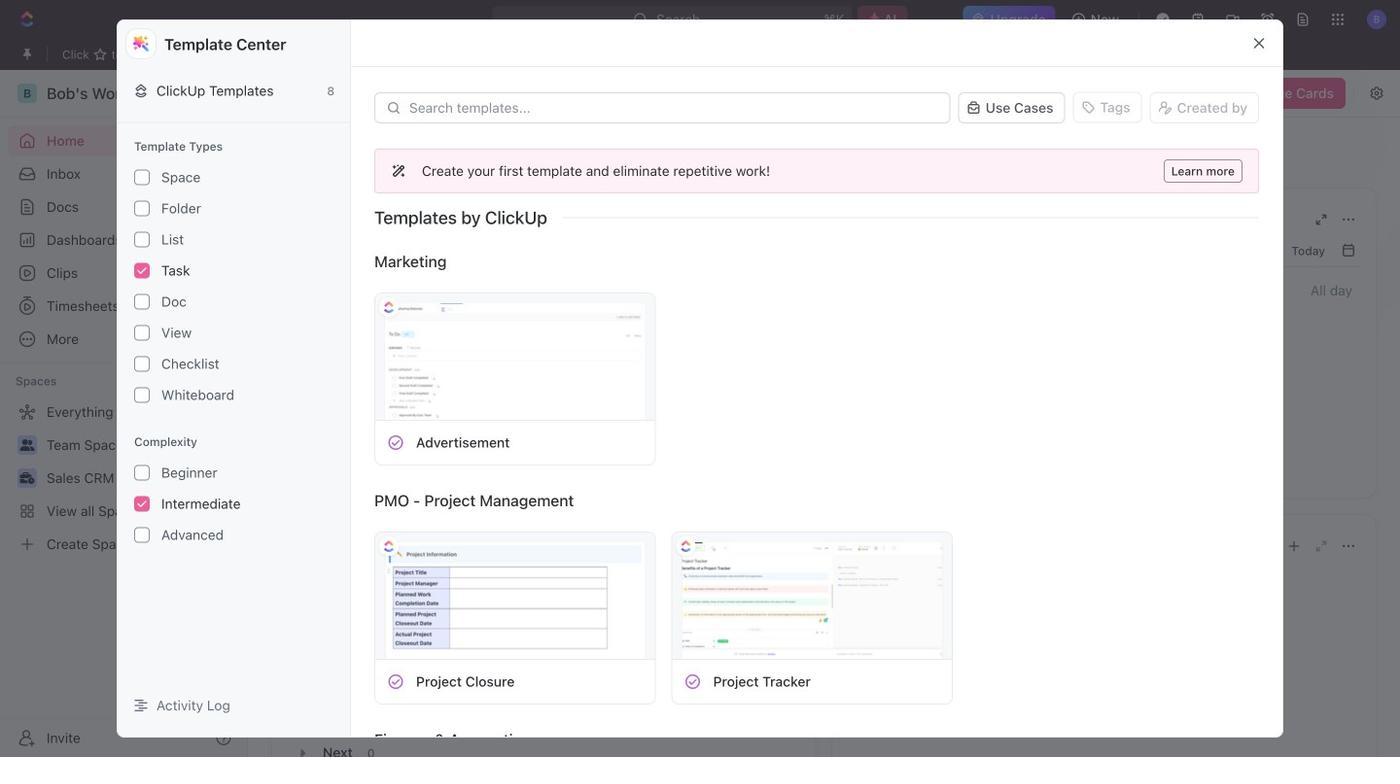 Task type: vqa. For each thing, say whether or not it's contained in the screenshot.
left Task template icon
yes



Task type: locate. For each thing, give the bounding box(es) containing it.
tree
[[8, 397, 239, 560]]

1 vertical spatial task template image
[[684, 674, 702, 691]]

task template element
[[387, 434, 405, 452], [387, 674, 405, 691], [684, 674, 702, 691]]

0 vertical spatial task template image
[[387, 434, 405, 452]]

task template image
[[387, 674, 405, 691]]

None checkbox
[[134, 294, 150, 310], [134, 325, 150, 341], [134, 357, 150, 372], [134, 497, 150, 512], [134, 528, 150, 543], [134, 294, 150, 310], [134, 325, 150, 341], [134, 357, 150, 372], [134, 497, 150, 512], [134, 528, 150, 543]]

0 horizontal spatial task template image
[[387, 434, 405, 452]]

None checkbox
[[134, 170, 150, 185], [134, 201, 150, 217], [134, 232, 150, 248], [134, 263, 150, 279], [134, 388, 150, 403], [134, 466, 150, 481], [134, 170, 150, 185], [134, 201, 150, 217], [134, 232, 150, 248], [134, 263, 150, 279], [134, 388, 150, 403], [134, 466, 150, 481]]

task template image
[[387, 434, 405, 452], [684, 674, 702, 691]]

1 horizontal spatial task template image
[[684, 674, 702, 691]]

dialog
[[389, 136, 1012, 565]]

tab list
[[292, 562, 796, 610]]



Task type: describe. For each thing, give the bounding box(es) containing it.
Search templates... text field
[[410, 100, 939, 116]]

tree inside sidebar navigation
[[8, 397, 239, 560]]

Task Name text field
[[413, 242, 991, 266]]

sidebar navigation
[[0, 70, 248, 758]]



